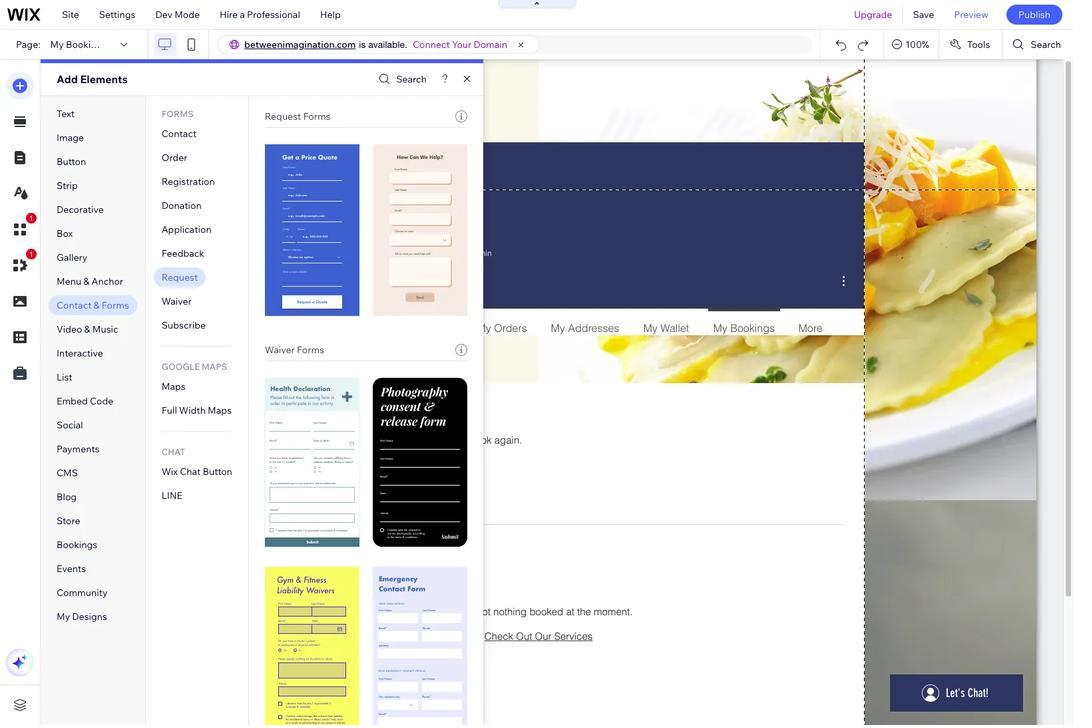 Task type: describe. For each thing, give the bounding box(es) containing it.
0 vertical spatial search button
[[1003, 30, 1073, 59]]

0 vertical spatial button
[[57, 156, 86, 168]]

hire a professional
[[220, 9, 300, 21]]

line
[[162, 490, 182, 502]]

request forms
[[265, 111, 331, 123]]

a
[[240, 9, 245, 21]]

0 horizontal spatial search button
[[376, 70, 427, 89]]

wix chat button
[[162, 466, 232, 478]]

dev mode
[[155, 9, 200, 21]]

1 for first 1 button from the bottom of the page
[[29, 250, 33, 258]]

publish
[[1019, 9, 1051, 21]]

mode
[[175, 9, 200, 21]]

publish button
[[1007, 5, 1063, 25]]

settings
[[99, 9, 135, 21]]

community
[[57, 587, 108, 599]]

save
[[913, 9, 934, 21]]

1 vertical spatial maps
[[162, 381, 186, 393]]

decorative
[[57, 204, 104, 216]]

1 for 2nd 1 button from the bottom of the page
[[29, 214, 33, 222]]

full width maps
[[162, 405, 232, 417]]

& for video
[[84, 324, 90, 336]]

music
[[92, 324, 118, 336]]

request for request forms
[[265, 111, 301, 123]]

2 1 button from the top
[[6, 249, 37, 280]]

1 vertical spatial bookings
[[57, 539, 97, 551]]

waiver for waiver forms
[[265, 344, 295, 356]]

0 vertical spatial chat
[[162, 447, 185, 457]]

contact & forms
[[57, 300, 129, 312]]

0 vertical spatial maps
[[202, 362, 227, 372]]

contact for contact & forms
[[57, 300, 92, 312]]

your
[[452, 39, 472, 51]]

donation
[[162, 200, 202, 212]]

preview
[[954, 9, 989, 21]]

waiver forms
[[265, 344, 324, 356]]

0 vertical spatial search
[[1031, 39, 1061, 51]]

my for my bookings
[[50, 39, 64, 51]]

menu & anchor
[[57, 276, 123, 288]]

& for menu
[[83, 276, 90, 288]]

connect
[[413, 39, 450, 51]]

wix
[[162, 466, 178, 478]]

google maps
[[162, 362, 227, 372]]

my for my designs
[[57, 611, 70, 623]]

blog
[[57, 491, 77, 503]]

professional
[[247, 9, 300, 21]]

100% button
[[884, 30, 939, 59]]

order
[[162, 152, 187, 164]]

is available. connect your domain
[[359, 39, 507, 51]]



Task type: locate. For each thing, give the bounding box(es) containing it.
site
[[62, 9, 79, 21]]

dev
[[155, 9, 172, 21]]

events
[[57, 563, 86, 575]]

gallery
[[57, 252, 87, 264]]

menu
[[57, 276, 81, 288]]

image
[[57, 132, 84, 144]]

0 vertical spatial bookings
[[66, 39, 107, 51]]

full
[[162, 405, 177, 417]]

application
[[162, 224, 212, 236]]

video & music
[[57, 324, 118, 336]]

add
[[57, 73, 78, 86]]

1 horizontal spatial waiver
[[265, 344, 295, 356]]

0 horizontal spatial contact
[[57, 300, 92, 312]]

cms
[[57, 467, 78, 479]]

&
[[83, 276, 90, 288], [94, 300, 100, 312], [84, 324, 90, 336]]

button down image
[[57, 156, 86, 168]]

search button down publish
[[1003, 30, 1073, 59]]

0 horizontal spatial search
[[396, 73, 427, 85]]

anchor
[[92, 276, 123, 288]]

tools
[[967, 39, 990, 51]]

maps right google
[[202, 362, 227, 372]]

elements
[[80, 73, 128, 86]]

social
[[57, 420, 83, 432]]

& for contact
[[94, 300, 100, 312]]

0 vertical spatial 1 button
[[6, 213, 37, 244]]

maps down google
[[162, 381, 186, 393]]

waiver for waiver
[[162, 296, 192, 308]]

0 vertical spatial request
[[265, 111, 301, 123]]

betweenimagination.com
[[244, 39, 356, 51]]

is
[[359, 39, 366, 50]]

1 left "gallery"
[[29, 250, 33, 258]]

text
[[57, 108, 75, 120]]

& right menu
[[83, 276, 90, 288]]

bookings
[[66, 39, 107, 51], [57, 539, 97, 551]]

add elements
[[57, 73, 128, 86]]

search button
[[1003, 30, 1073, 59], [376, 70, 427, 89]]

contact up video
[[57, 300, 92, 312]]

contact for contact
[[162, 128, 197, 140]]

1 vertical spatial 1 button
[[6, 249, 37, 280]]

1 vertical spatial search button
[[376, 70, 427, 89]]

chat
[[162, 447, 185, 457], [180, 466, 201, 478]]

embed
[[57, 396, 88, 408]]

1 horizontal spatial search
[[1031, 39, 1061, 51]]

1 vertical spatial 1
[[29, 250, 33, 258]]

forms
[[162, 109, 194, 119], [303, 111, 331, 123], [102, 300, 129, 312], [297, 344, 324, 356]]

1
[[29, 214, 33, 222], [29, 250, 33, 258]]

search down publish button
[[1031, 39, 1061, 51]]

domain
[[474, 39, 507, 51]]

0 vertical spatial my
[[50, 39, 64, 51]]

contact up order
[[162, 128, 197, 140]]

1 vertical spatial request
[[162, 272, 198, 284]]

google
[[162, 362, 200, 372]]

contact
[[162, 128, 197, 140], [57, 300, 92, 312]]

1 button left box on the left top
[[6, 213, 37, 244]]

1 vertical spatial &
[[94, 300, 100, 312]]

store
[[57, 515, 80, 527]]

chat right wix
[[180, 466, 201, 478]]

tools button
[[939, 30, 1002, 59]]

2 vertical spatial maps
[[208, 405, 232, 417]]

preview button
[[944, 0, 999, 29]]

video
[[57, 324, 82, 336]]

1 1 from the top
[[29, 214, 33, 222]]

list
[[57, 372, 72, 384]]

feedback
[[162, 248, 204, 260]]

my down site
[[50, 39, 64, 51]]

hire
[[220, 9, 238, 21]]

0 vertical spatial &
[[83, 276, 90, 288]]

help
[[320, 9, 341, 21]]

maps right width
[[208, 405, 232, 417]]

embed code
[[57, 396, 113, 408]]

interactive
[[57, 348, 103, 360]]

1 left decorative
[[29, 214, 33, 222]]

1 horizontal spatial button
[[203, 466, 232, 478]]

my bookings
[[50, 39, 107, 51]]

& right video
[[84, 324, 90, 336]]

code
[[90, 396, 113, 408]]

1 1 button from the top
[[6, 213, 37, 244]]

1 vertical spatial button
[[203, 466, 232, 478]]

100%
[[906, 39, 930, 51]]

waiver
[[162, 296, 192, 308], [265, 344, 295, 356]]

button
[[57, 156, 86, 168], [203, 466, 232, 478]]

my left designs
[[57, 611, 70, 623]]

1 button left menu
[[6, 249, 37, 280]]

0 horizontal spatial button
[[57, 156, 86, 168]]

registration
[[162, 176, 215, 188]]

bookings up events
[[57, 539, 97, 551]]

1 horizontal spatial request
[[265, 111, 301, 123]]

1 horizontal spatial contact
[[162, 128, 197, 140]]

button right wix
[[203, 466, 232, 478]]

1 vertical spatial contact
[[57, 300, 92, 312]]

0 vertical spatial 1
[[29, 214, 33, 222]]

0 horizontal spatial request
[[162, 272, 198, 284]]

1 button
[[6, 213, 37, 244], [6, 249, 37, 280]]

my designs
[[57, 611, 107, 623]]

0 horizontal spatial waiver
[[162, 296, 192, 308]]

box
[[57, 228, 73, 240]]

2 vertical spatial &
[[84, 324, 90, 336]]

maps
[[202, 362, 227, 372], [162, 381, 186, 393], [208, 405, 232, 417]]

& down menu & anchor in the top of the page
[[94, 300, 100, 312]]

search button down available.
[[376, 70, 427, 89]]

0 vertical spatial contact
[[162, 128, 197, 140]]

search
[[1031, 39, 1061, 51], [396, 73, 427, 85]]

bookings down site
[[66, 39, 107, 51]]

width
[[179, 405, 206, 417]]

search down 'connect'
[[396, 73, 427, 85]]

1 vertical spatial waiver
[[265, 344, 295, 356]]

upgrade
[[854, 9, 893, 21]]

1 vertical spatial search
[[396, 73, 427, 85]]

2 1 from the top
[[29, 250, 33, 258]]

strip
[[57, 180, 78, 192]]

my
[[50, 39, 64, 51], [57, 611, 70, 623]]

1 vertical spatial chat
[[180, 466, 201, 478]]

payments
[[57, 443, 100, 455]]

0 vertical spatial waiver
[[162, 296, 192, 308]]

request
[[265, 111, 301, 123], [162, 272, 198, 284]]

1 vertical spatial my
[[57, 611, 70, 623]]

chat up wix
[[162, 447, 185, 457]]

1 horizontal spatial search button
[[1003, 30, 1073, 59]]

designs
[[72, 611, 107, 623]]

request for request
[[162, 272, 198, 284]]

subscribe
[[162, 320, 206, 332]]

save button
[[903, 0, 944, 29]]

available.
[[368, 39, 407, 50]]



Task type: vqa. For each thing, say whether or not it's contained in the screenshot.
Right to left
no



